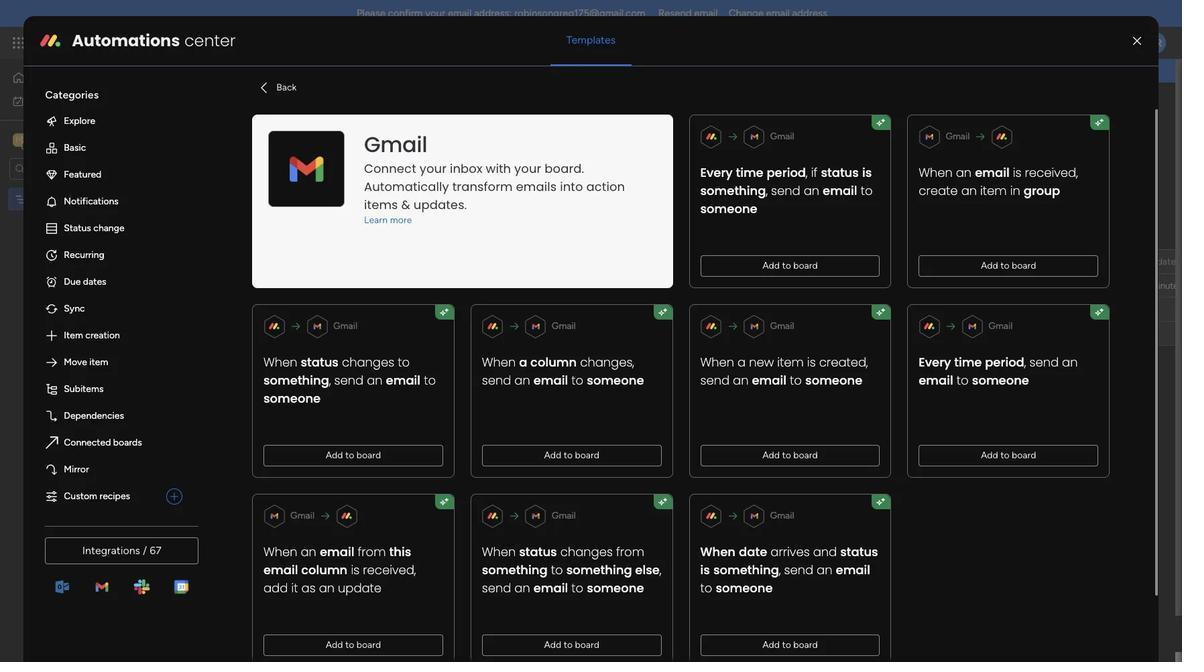 Task type: locate. For each thing, give the bounding box(es) containing it.
0 horizontal spatial 3
[[286, 280, 291, 292]]

an inside , send an
[[515, 580, 530, 597]]

status inside every time period , if status is something , send an email to someone
[[821, 165, 859, 181]]

67
[[150, 544, 162, 557]]

Notes field
[[764, 255, 797, 269]]

someone inside when date arrives and status is something , send an email to someone
[[716, 580, 773, 597]]

work inside button
[[45, 95, 65, 106]]

0 horizontal spatial time
[[736, 165, 764, 181]]

new
[[749, 354, 774, 371], [249, 375, 267, 386]]

when date arrives and status is something , send an email to someone
[[701, 544, 879, 597]]

is left the created,
[[808, 354, 816, 371]]

main
[[31, 133, 54, 146], [224, 149, 244, 160]]

0 vertical spatial period
[[767, 165, 806, 181]]

3 for project 3
[[286, 280, 291, 292]]

from
[[358, 544, 386, 561], [616, 544, 645, 561]]

received, inside is received, create an item in
[[1025, 165, 1078, 181]]

period
[[767, 165, 806, 181], [985, 354, 1025, 371]]

0 horizontal spatial with
[[486, 161, 511, 177]]

1 horizontal spatial period
[[985, 354, 1025, 371]]

send inside every time period , if status is something , send an email to someone
[[771, 183, 801, 199]]

board.
[[545, 161, 585, 177]]

0 horizontal spatial work
[[45, 95, 65, 106]]

is up 'in'
[[1013, 165, 1022, 181]]

1 horizontal spatial from
[[616, 544, 645, 561]]

add
[[763, 260, 780, 272], [981, 260, 999, 272], [229, 375, 247, 386], [326, 450, 343, 462], [544, 450, 562, 462], [763, 450, 780, 462], [981, 450, 999, 462], [326, 640, 343, 651], [544, 640, 562, 651], [763, 640, 780, 651]]

0 vertical spatial received,
[[1025, 165, 1078, 181]]

1 horizontal spatial board #1
[[204, 93, 298, 123]]

1 vertical spatial #1
[[58, 193, 68, 205]]

1 vertical spatial column
[[301, 562, 348, 579]]

main table
[[224, 149, 269, 160]]

period for someone
[[985, 354, 1025, 371]]

1 horizontal spatial #1
[[272, 93, 298, 123]]

notes
[[767, 256, 793, 267]]

add to favorites image
[[330, 101, 343, 114]]

0 horizontal spatial changes
[[342, 354, 395, 371]]

1 horizontal spatial board
[[204, 93, 267, 123]]

1 horizontal spatial group
[[1024, 183, 1061, 199]]

when inside when a new item is created, send an
[[701, 354, 734, 371]]

this  board is visible to anyone on the web with a shareable link
[[540, 64, 835, 77]]

main inside button
[[224, 149, 244, 160]]

more
[[390, 215, 412, 226]]

move item
[[64, 357, 108, 368]]

main for main table
[[224, 149, 244, 160]]

1 horizontal spatial of
[[510, 125, 519, 136]]

time
[[736, 165, 764, 181], [955, 354, 982, 371]]

status change option
[[34, 215, 193, 242]]

manage
[[205, 125, 239, 136]]

main workspace
[[31, 133, 110, 146]]

action
[[587, 179, 625, 195]]

0 vertical spatial and
[[446, 125, 462, 136]]

add new group
[[229, 375, 294, 386]]

main down manage
[[224, 149, 244, 160]]

3
[[1106, 149, 1111, 161], [286, 280, 291, 292]]

1 vertical spatial project
[[254, 280, 284, 292]]

1 from from the left
[[358, 544, 386, 561]]

time inside every time period , send an email to someone
[[955, 354, 982, 371]]

an inside when date arrives and status is something , send an email to someone
[[817, 562, 833, 579]]

$500 up the created,
[[863, 325, 886, 337]]

is inside when a new item is created, send an
[[808, 354, 816, 371]]

integrations / 67
[[82, 544, 162, 557]]

featured
[[64, 169, 101, 180]]

add inside button
[[229, 375, 247, 386]]

someone inside every time period , if status is something , send an email to someone
[[701, 201, 758, 218]]

1 vertical spatial and
[[813, 544, 837, 561]]

of right 'track'
[[510, 125, 519, 136]]

period inside every time period , if status is something , send an email to someone
[[767, 165, 806, 181]]

1 vertical spatial time
[[955, 354, 982, 371]]

this email column
[[264, 544, 411, 579]]

is right else on the bottom of the page
[[701, 562, 710, 579]]

column inside "this email column"
[[301, 562, 348, 579]]

column down 'when an email from'
[[301, 562, 348, 579]]

from up else on the bottom of the page
[[616, 544, 645, 561]]

nov
[[579, 281, 595, 291]]

when
[[919, 165, 953, 181], [264, 354, 298, 371], [482, 354, 516, 371], [701, 354, 734, 371], [264, 544, 298, 561], [482, 544, 516, 561], [701, 544, 736, 561]]

time for to
[[955, 354, 982, 371]]

time inside every time period , if status is something , send an email to someone
[[736, 165, 764, 181]]

email inside "this email column"
[[264, 562, 298, 579]]

0 horizontal spatial period
[[767, 165, 806, 181]]

notifications option
[[34, 188, 193, 215]]

table down the any
[[246, 149, 269, 160]]

medium
[[669, 280, 703, 292]]

files
[[959, 256, 978, 267]]

1 vertical spatial received,
[[363, 562, 416, 579]]

changes inside when status changes from something to something else
[[561, 544, 613, 561]]

board down search in workspace field at the left top of the page
[[32, 193, 56, 205]]

send inside , send an
[[482, 580, 511, 597]]

someone inside every time period , send an email to someone
[[972, 372, 1030, 389]]

due
[[64, 276, 81, 288]]

1 horizontal spatial changes
[[561, 544, 613, 561]]

something inside when date arrives and status is something , send an email to someone
[[714, 562, 779, 579]]

board #1 list box
[[0, 185, 171, 392]]

move
[[64, 357, 87, 368]]

item right 'move' on the left of the page
[[89, 357, 108, 368]]

2 table from the left
[[289, 149, 311, 160]]

add to board
[[763, 260, 818, 272], [981, 260, 1037, 272], [544, 450, 600, 462], [763, 450, 818, 462], [981, 450, 1037, 462], [326, 640, 381, 651], [544, 640, 600, 651], [763, 640, 818, 651]]

1 horizontal spatial main
[[224, 149, 244, 160]]

changes
[[342, 354, 395, 371], [561, 544, 613, 561]]

work for my
[[45, 95, 65, 106]]

0 vertical spatial column
[[531, 354, 577, 371]]

when inside 'when status changes to something , send an email to someone add to board'
[[264, 354, 298, 371]]

arrow down image
[[487, 182, 503, 199]]

send inside every time period , send an email to someone
[[1030, 354, 1059, 371]]

add new group button
[[205, 370, 300, 392]]

project inside button
[[231, 184, 261, 196]]

work for monday
[[108, 35, 132, 50]]

$500 down budget "field"
[[864, 281, 885, 291]]

connected boards option
[[34, 430, 193, 457]]

a for when a new item is created, send an
[[738, 354, 746, 371]]

a inside when a new item is created, send an
[[738, 354, 746, 371]]

option
[[0, 187, 171, 190]]

column for email
[[301, 562, 348, 579]]

an inside 'when status changes to something , send an email to someone add to board'
[[367, 372, 383, 389]]

with
[[741, 64, 761, 77], [486, 161, 511, 177]]

inbox
[[450, 161, 483, 177]]

email inside every time period , if status is something , send an email to someone
[[823, 183, 858, 199]]

0 horizontal spatial from
[[358, 544, 386, 561]]

new inside when a new item is created, send an
[[749, 354, 774, 371]]

when inside when date arrives and status is something , send an email to someone
[[701, 544, 736, 561]]

/ inside the invite / 1 button
[[1113, 102, 1116, 113]]

new inside add new group button
[[249, 375, 267, 386]]

someone inside 'when status changes to something , send an email to someone add to board'
[[264, 391, 321, 407]]

item creation option
[[34, 323, 193, 349]]

app banner image gmail image
[[285, 148, 328, 191]]

categories list box
[[34, 77, 204, 510]]

1 horizontal spatial new
[[749, 354, 774, 371]]

0 vertical spatial project
[[231, 184, 261, 196]]

column left changes,
[[531, 354, 577, 371]]

date
[[739, 544, 768, 561]]

/ left 1
[[1113, 102, 1116, 113]]

when for when date arrives and status is something , send an email to someone
[[701, 544, 736, 561]]

1 vertical spatial new
[[249, 375, 267, 386]]

is inside every time period , if status is something , send an email to someone
[[863, 165, 872, 181]]

0 horizontal spatial #1
[[58, 193, 68, 205]]

project down do
[[254, 280, 284, 292]]

0 horizontal spatial a
[[519, 354, 528, 371]]

new project
[[209, 184, 261, 196]]

set
[[391, 125, 404, 136]]

a for when a column
[[519, 354, 528, 371]]

0 horizontal spatial main
[[31, 133, 54, 146]]

1 horizontal spatial 3
[[1106, 149, 1111, 161]]

it
[[292, 580, 298, 597]]

status
[[821, 165, 859, 181], [301, 354, 339, 371], [519, 544, 557, 561], [841, 544, 879, 561]]

0 horizontal spatial every
[[701, 165, 733, 181]]

received, inside is received, add it as an update
[[363, 562, 416, 579]]

1 vertical spatial group
[[269, 375, 294, 386]]

/
[[1113, 102, 1116, 113], [1100, 149, 1104, 161], [469, 185, 473, 196], [143, 544, 147, 557]]

Search field
[[312, 181, 352, 200]]

board inside 'when status changes to something , send an email to someone add to board'
[[357, 450, 381, 462]]

select product image
[[12, 36, 25, 50]]

sync
[[64, 303, 85, 314]]

2 from from the left
[[616, 544, 645, 561]]

see plans button
[[216, 33, 281, 53]]

0 vertical spatial main
[[31, 133, 54, 146]]

work right monday
[[108, 35, 132, 50]]

is left visible
[[592, 64, 600, 77]]

item left the created,
[[778, 354, 804, 371]]

board up the any
[[204, 93, 267, 123]]

0 vertical spatial time
[[736, 165, 764, 181]]

an inside changes, send an
[[515, 372, 530, 389]]

1 horizontal spatial with
[[741, 64, 761, 77]]

basic option
[[34, 135, 193, 162]]

sort button
[[507, 180, 554, 201]]

custom
[[64, 491, 97, 502]]

main inside workspace selection element
[[31, 133, 54, 146]]

keep
[[464, 125, 485, 136]]

changes, send an
[[482, 354, 635, 389]]

/ for 2
[[469, 185, 473, 196]]

from left this
[[358, 544, 386, 561]]

/ left 2
[[469, 185, 473, 196]]

an inside is received, add it as an update
[[319, 580, 335, 597]]

1 vertical spatial changes
[[561, 544, 613, 561]]

1 vertical spatial work
[[45, 95, 65, 106]]

board #1 up the any
[[204, 93, 298, 123]]

/ inside integrations / 67 "button"
[[143, 544, 147, 557]]

from for changes
[[616, 544, 645, 561]]

and left keep on the top left of page
[[446, 125, 462, 136]]

board #1 down search in workspace field at the left top of the page
[[32, 193, 68, 205]]

work right my
[[45, 95, 65, 106]]

is inside when date arrives and status is something , send an email to someone
[[701, 562, 710, 579]]

group inside add new group button
[[269, 375, 294, 386]]

mirror option
[[34, 457, 193, 483]]

is received, add it as an update
[[264, 562, 416, 597]]

changes inside 'when status changes to something , send an email to someone add to board'
[[342, 354, 395, 371]]

period inside every time period , send an email to someone
[[985, 354, 1025, 371]]

#1 up type
[[272, 93, 298, 123]]

time for something
[[736, 165, 764, 181]]

add to board button
[[701, 256, 880, 277], [919, 256, 1099, 277], [264, 446, 443, 467], [482, 446, 662, 467], [701, 446, 880, 467], [919, 446, 1099, 467], [264, 635, 443, 657], [482, 635, 662, 657], [701, 635, 880, 657]]

1 horizontal spatial column
[[531, 354, 577, 371]]

0 vertical spatial #1
[[272, 93, 298, 123]]

1 horizontal spatial every
[[919, 354, 952, 371]]

0 horizontal spatial new
[[249, 375, 267, 386]]

timeline
[[1044, 256, 1080, 267]]

0 vertical spatial new
[[749, 354, 774, 371]]

with up arrow down icon
[[486, 161, 511, 177]]

an
[[956, 165, 972, 181], [804, 183, 820, 199], [962, 183, 977, 199], [1063, 354, 1078, 371], [367, 372, 383, 389], [515, 372, 530, 389], [733, 372, 749, 389], [301, 544, 317, 561], [817, 562, 833, 579], [319, 580, 335, 597], [515, 580, 530, 597]]

/ left 67
[[143, 544, 147, 557]]

email to someone down the created,
[[752, 372, 863, 389]]

calendar
[[331, 149, 368, 160]]

2 horizontal spatial a
[[764, 64, 769, 77]]

1 vertical spatial with
[[486, 161, 511, 177]]

main right workspace icon
[[31, 133, 54, 146]]

to
[[634, 64, 645, 77], [861, 183, 873, 199], [782, 260, 791, 272], [1001, 260, 1010, 272], [398, 354, 410, 371], [424, 372, 436, 389], [572, 372, 584, 389], [790, 372, 802, 389], [957, 372, 969, 389], [345, 450, 354, 462], [564, 450, 573, 462], [782, 450, 791, 462], [1001, 450, 1010, 462], [551, 562, 563, 579], [572, 580, 584, 597], [701, 580, 713, 597], [345, 640, 354, 651], [564, 640, 573, 651], [782, 640, 791, 651]]

automations  center image
[[40, 30, 61, 52]]

1 horizontal spatial work
[[108, 35, 132, 50]]

explore option
[[34, 108, 193, 135]]

calendar button
[[321, 144, 378, 166]]

table
[[246, 149, 269, 160], [289, 149, 311, 160]]

add inside 'when status changes to something , send an email to someone add to board'
[[326, 450, 343, 462]]

when inside when status changes from something to something else
[[482, 544, 516, 561]]

3 for / 3
[[1106, 149, 1111, 161]]

1 horizontal spatial and
[[813, 544, 837, 561]]

is up "update"
[[351, 562, 360, 579]]

board #1 inside board #1 list box
[[32, 193, 68, 205]]

track
[[487, 125, 508, 136]]

and
[[446, 125, 462, 136], [813, 544, 837, 561]]

1 horizontal spatial time
[[955, 354, 982, 371]]

board #1
[[204, 93, 298, 123], [32, 193, 68, 205]]

last
[[1127, 256, 1144, 267]]

workspace selection element
[[13, 132, 112, 149]]

filter / 2
[[446, 185, 481, 196]]

item left 'in'
[[981, 183, 1007, 199]]

send inside 'when status changes to something , send an email to someone add to board'
[[335, 372, 364, 389]]

every inside every time period , send an email to someone
[[919, 354, 952, 371]]

connected boards
[[64, 437, 142, 449]]

status inside when date arrives and status is something , send an email to someone
[[841, 544, 879, 561]]

0 vertical spatial work
[[108, 35, 132, 50]]

, inside 'when status changes to something , send an email to someone add to board'
[[329, 372, 331, 389]]

when for when an email from
[[264, 544, 298, 561]]

0 horizontal spatial board #1
[[32, 193, 68, 205]]

of right type
[[280, 125, 289, 136]]

from inside when status changes from something to something else
[[616, 544, 645, 561]]

Board #1 field
[[201, 93, 301, 123]]

1 vertical spatial 3
[[286, 280, 291, 292]]

every time period , if status is something , send an email to someone
[[701, 165, 873, 218]]

learn
[[364, 215, 388, 226]]

new
[[209, 184, 228, 196]]

1 vertical spatial every
[[919, 354, 952, 371]]

recurring
[[64, 249, 104, 261]]

every inside every time period , if status is something , send an email to someone
[[701, 165, 733, 181]]

monday work management
[[60, 35, 208, 50]]

0 vertical spatial changes
[[342, 354, 395, 371]]

#1 down featured
[[58, 193, 68, 205]]

0 horizontal spatial group
[[269, 375, 294, 386]]

change email address
[[729, 7, 828, 19]]

m
[[15, 134, 23, 145]]

0 horizontal spatial table
[[246, 149, 269, 160]]

changes for send
[[342, 354, 395, 371]]

move item option
[[34, 349, 193, 376]]

table down project.
[[289, 149, 311, 160]]

1 horizontal spatial item
[[778, 354, 804, 371]]

something inside every time period , if status is something , send an email to someone
[[701, 183, 766, 199]]

0 vertical spatial every
[[701, 165, 733, 181]]

invite / 1 button
[[1062, 97, 1129, 119]]

0 vertical spatial with
[[741, 64, 761, 77]]

received, for is received, create an item in
[[1025, 165, 1078, 181]]

with right web
[[741, 64, 761, 77]]

0 horizontal spatial and
[[446, 125, 462, 136]]

dates
[[83, 276, 106, 288]]

2 horizontal spatial item
[[981, 183, 1007, 199]]

0 horizontal spatial board
[[32, 193, 56, 205]]

0 vertical spatial 3
[[1106, 149, 1111, 161]]

your up emails on the left of page
[[515, 161, 542, 177]]

0 horizontal spatial item
[[89, 357, 108, 368]]

0 horizontal spatial column
[[301, 562, 348, 579]]

your right where on the top
[[550, 125, 569, 136]]

1 horizontal spatial table
[[289, 149, 311, 160]]

featured option
[[34, 162, 193, 188]]

and right arrives
[[813, 544, 837, 561]]

visible
[[602, 64, 632, 77]]

1 horizontal spatial received,
[[1025, 165, 1078, 181]]

connect
[[364, 161, 417, 177]]

period for ,
[[767, 165, 806, 181]]

1 vertical spatial board
[[32, 193, 56, 205]]

0 horizontal spatial of
[[280, 125, 289, 136]]

your inside button
[[550, 125, 569, 136]]

project right new
[[231, 184, 261, 196]]

Last updated field
[[1123, 255, 1182, 269]]

home
[[31, 72, 56, 83]]

every
[[701, 165, 733, 181], [919, 354, 952, 371]]

creation
[[85, 330, 120, 341]]

1 vertical spatial main
[[224, 149, 244, 160]]

0 horizontal spatial received,
[[363, 562, 416, 579]]

board
[[562, 64, 590, 77], [794, 260, 818, 272], [1012, 260, 1037, 272], [357, 450, 381, 462], [575, 450, 600, 462], [794, 450, 818, 462], [1012, 450, 1037, 462], [357, 640, 381, 651], [575, 640, 600, 651], [794, 640, 818, 651]]

1 vertical spatial period
[[985, 354, 1025, 371]]

1 horizontal spatial a
[[738, 354, 746, 371]]

is right if
[[863, 165, 872, 181]]

hide button
[[558, 180, 608, 201]]

1 vertical spatial board #1
[[32, 193, 68, 205]]

custom recipes option
[[34, 483, 161, 510]]



Task type: describe. For each thing, give the bounding box(es) containing it.
Search in workspace field
[[28, 161, 112, 176]]

anyone
[[647, 64, 682, 77]]

connected
[[64, 437, 111, 449]]

categories heading
[[34, 77, 193, 108]]

send inside changes, send an
[[482, 372, 511, 389]]

an inside every time period , if status is something , send an email to someone
[[804, 183, 820, 199]]

updated
[[1147, 256, 1182, 267]]

to inside every time period , send an email to someone
[[957, 372, 969, 389]]

workspace
[[57, 133, 110, 146]]

person button
[[359, 180, 417, 201]]

0 vertical spatial board #1
[[204, 93, 298, 123]]

change
[[729, 7, 764, 19]]

items
[[364, 197, 398, 214]]

greg robinson image
[[1145, 32, 1166, 54]]

monday
[[60, 35, 106, 50]]

notifications
[[64, 196, 119, 207]]

workspace image
[[13, 132, 26, 147]]

integrations
[[82, 544, 140, 557]]

column information image
[[1090, 257, 1101, 267]]

integrations / 67 button
[[45, 538, 199, 565]]

when for when status changes from something to something else
[[482, 544, 516, 561]]

center
[[184, 29, 236, 52]]

recipes
[[100, 491, 130, 502]]

/ 3
[[1100, 149, 1111, 161]]

show board description image
[[307, 101, 323, 115]]

changes for something
[[561, 544, 613, 561]]

11 minutes
[[1142, 281, 1182, 291]]

to-do
[[231, 227, 269, 244]]

status change
[[64, 223, 124, 234]]

status
[[64, 223, 91, 234]]

#1 inside list box
[[58, 193, 68, 205]]

last updated
[[1127, 256, 1182, 267]]

back button
[[252, 77, 302, 99]]

when an email
[[919, 165, 1010, 181]]

Files field
[[955, 255, 981, 269]]

when for when status changes to something , send an email to someone add to board
[[264, 354, 298, 371]]

To-do field
[[227, 227, 272, 245]]

confirm
[[388, 7, 423, 19]]

dependencies
[[64, 410, 124, 422]]

this
[[540, 64, 559, 77]]

subitems option
[[34, 376, 193, 403]]

as
[[302, 580, 316, 597]]

to inside when date arrives and status is something , send an email to someone
[[701, 580, 713, 597]]

due dates option
[[34, 269, 193, 296]]

your up filter
[[420, 161, 447, 177]]

automations
[[72, 29, 180, 52]]

change email address link
[[729, 7, 828, 19]]

1 of from the left
[[280, 125, 289, 136]]

is received, create an item in
[[919, 165, 1078, 199]]

1 table from the left
[[246, 149, 269, 160]]

when for when an email
[[919, 165, 953, 181]]

email inside 'when status changes to something , send an email to someone add to board'
[[386, 372, 421, 389]]

add
[[264, 580, 288, 597]]

into
[[560, 179, 583, 195]]

0 vertical spatial group
[[1024, 183, 1061, 199]]

email to someone down when status changes from something to something else
[[534, 580, 644, 597]]

status inside when status changes from something to something else
[[519, 544, 557, 561]]

management
[[135, 35, 208, 50]]

back
[[276, 82, 297, 93]]

create
[[919, 183, 958, 199]]

Timeline field
[[1041, 255, 1083, 269]]

received, for is received, add it as an update
[[363, 562, 416, 579]]

an inside is received, create an item in
[[962, 183, 977, 199]]

when for when a new item is created, send an
[[701, 354, 734, 371]]

and inside when date arrives and status is something , send an email to someone
[[813, 544, 837, 561]]

/ for 67
[[143, 544, 147, 557]]

with inside gmail connect your inbox with your board. automatically transform emails into action items & updates. learn more
[[486, 161, 511, 177]]

see plans
[[235, 37, 275, 48]]

send inside when date arrives and status is something , send an email to someone
[[785, 562, 814, 579]]

automations center
[[72, 29, 236, 52]]

when status changes from something to something else
[[482, 544, 660, 579]]

is inside is received, add it as an update
[[351, 562, 360, 579]]

project 3
[[254, 280, 291, 292]]

an inside every time period , send an email to someone
[[1063, 354, 1078, 371]]

integrate
[[979, 149, 1017, 161]]

0 vertical spatial $500
[[864, 281, 885, 291]]

shareable
[[772, 64, 817, 77]]

in
[[1011, 183, 1021, 199]]

nov 23
[[579, 281, 607, 291]]

invite / 1
[[1087, 102, 1123, 113]]

gmail connect your inbox with your board. automatically transform emails into action items & updates. learn more
[[364, 130, 625, 226]]

sync option
[[34, 296, 193, 323]]

is inside is received, create an item in
[[1013, 165, 1022, 181]]

every for every time period , if status is something , send an email to someone
[[701, 165, 733, 181]]

owners,
[[356, 125, 389, 136]]

email to someone down changes,
[[534, 372, 644, 389]]

and inside button
[[446, 125, 462, 136]]

Budget field
[[856, 255, 893, 269]]

do
[[252, 227, 269, 244]]

minutes
[[1151, 281, 1182, 291]]

update
[[338, 580, 382, 597]]

my work
[[30, 95, 65, 106]]

address
[[792, 7, 828, 19]]

an inside when a new item is created, send an
[[733, 372, 749, 389]]

1 vertical spatial $500
[[863, 325, 886, 337]]

to inside every time period , if status is something , send an email to someone
[[861, 183, 873, 199]]

item inside is received, create an item in
[[981, 183, 1007, 199]]

0 vertical spatial board
[[204, 93, 267, 123]]

subitems
[[64, 384, 104, 395]]

filter
[[446, 185, 467, 196]]

automatically
[[364, 179, 449, 195]]

to-
[[231, 227, 252, 244]]

due dates
[[64, 276, 106, 288]]

budget
[[859, 256, 890, 267]]

email inside when date arrives and status is something , send an email to someone
[[836, 562, 871, 579]]

every for every time period , send an email to someone
[[919, 354, 952, 371]]

add view image
[[386, 150, 392, 160]]

recurring option
[[34, 242, 193, 269]]

/ down invite / 1
[[1100, 149, 1104, 161]]

main table button
[[203, 144, 279, 166]]

status inside 'when status changes to something , send an email to someone add to board'
[[301, 354, 339, 371]]

send inside when a new item is created, send an
[[701, 372, 730, 389]]

board inside list box
[[32, 193, 56, 205]]

column for a
[[531, 354, 577, 371]]

main for main workspace
[[31, 133, 54, 146]]

on
[[684, 64, 697, 77]]

learn more link
[[364, 214, 638, 228]]

basic
[[64, 142, 86, 154]]

web
[[718, 64, 738, 77]]

activity
[[999, 102, 1031, 113]]

/ for 1
[[1113, 102, 1116, 113]]

this
[[390, 544, 411, 561]]

home button
[[8, 67, 144, 89]]

from for email
[[358, 544, 386, 561]]

hide
[[580, 185, 600, 196]]

item inside option
[[89, 357, 108, 368]]

something inside 'when status changes to something , send an email to someone add to board'
[[264, 372, 329, 389]]

email inside every time period , send an email to someone
[[919, 372, 954, 389]]

changes,
[[580, 354, 635, 371]]

to inside when status changes from something to something else
[[551, 562, 563, 579]]

emails
[[516, 179, 557, 195]]

your right 'confirm'
[[425, 7, 445, 19]]

gmail inside gmail connect your inbox with your board. automatically transform emails into action items & updates. learn more
[[364, 130, 427, 160]]

explore
[[64, 115, 95, 127]]

dependencies option
[[34, 403, 193, 430]]

invite
[[1087, 102, 1111, 113]]

, inside , send an
[[660, 562, 662, 579]]

, inside every time period , send an email to someone
[[1025, 354, 1027, 371]]

, inside when date arrives and status is something , send an email to someone
[[779, 562, 781, 579]]

sort
[[528, 185, 546, 196]]

stands.
[[604, 125, 633, 136]]

boards
[[113, 437, 142, 449]]

when for when a column
[[482, 354, 516, 371]]

item inside when a new item is created, send an
[[778, 354, 804, 371]]

project.
[[291, 125, 323, 136]]

manage any type of project. assign owners, set timelines and keep track of where your project stands.
[[205, 125, 633, 136]]

when a column
[[482, 354, 577, 371]]

assign
[[326, 125, 354, 136]]

2 of from the left
[[510, 125, 519, 136]]

Priority field
[[668, 255, 705, 269]]

robinsongreg175@gmail.com
[[514, 7, 646, 19]]



Task type: vqa. For each thing, say whether or not it's contained in the screenshot.
Low to the top
no



